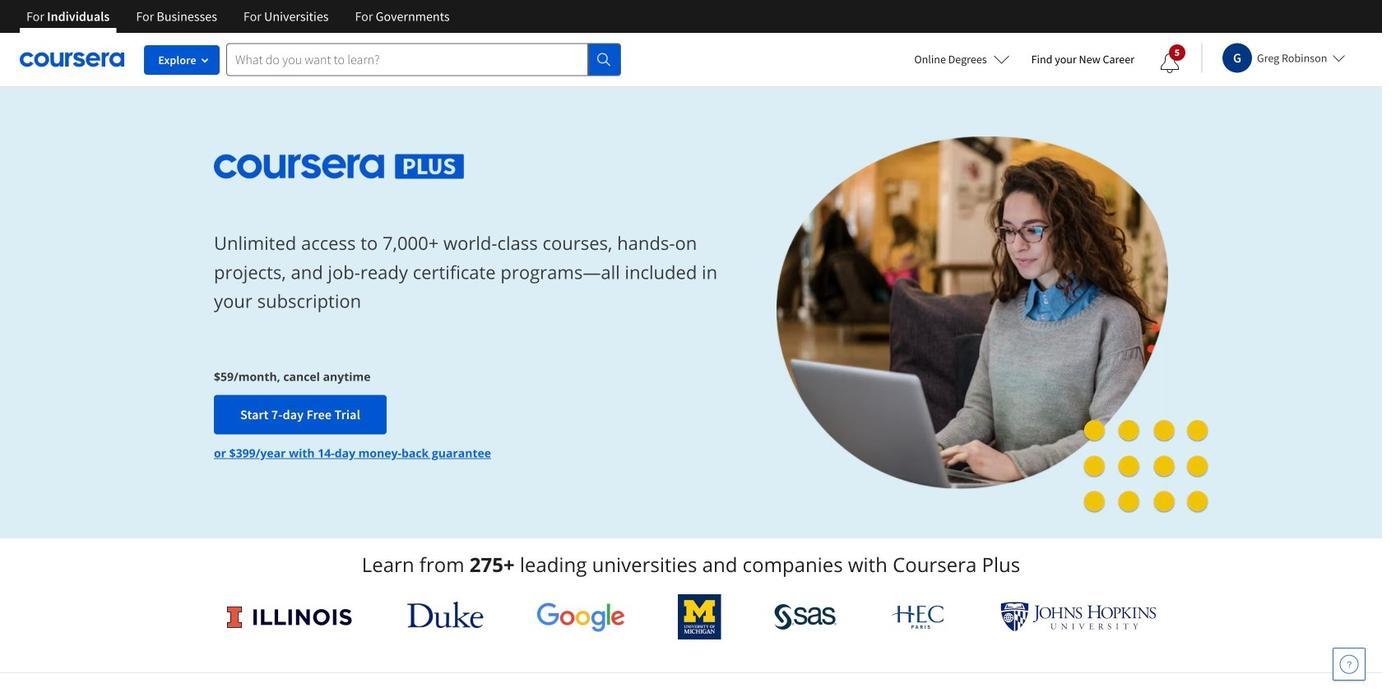 Task type: locate. For each thing, give the bounding box(es) containing it.
None search field
[[226, 43, 621, 76]]

duke university image
[[407, 602, 484, 629]]

university of illinois at urbana-champaign image
[[225, 604, 354, 631]]

What do you want to learn? text field
[[226, 43, 588, 76]]

sas image
[[774, 604, 837, 631]]

coursera plus image
[[214, 154, 465, 179]]

university of michigan image
[[678, 595, 721, 640]]

hec paris image
[[890, 601, 948, 634]]

johns hopkins university image
[[1001, 602, 1157, 633]]



Task type: vqa. For each thing, say whether or not it's contained in the screenshot.
the Free on the right of page
no



Task type: describe. For each thing, give the bounding box(es) containing it.
coursera image
[[20, 46, 124, 73]]

google image
[[536, 602, 625, 633]]

help center image
[[1340, 655, 1359, 675]]

banner navigation
[[13, 0, 463, 33]]



